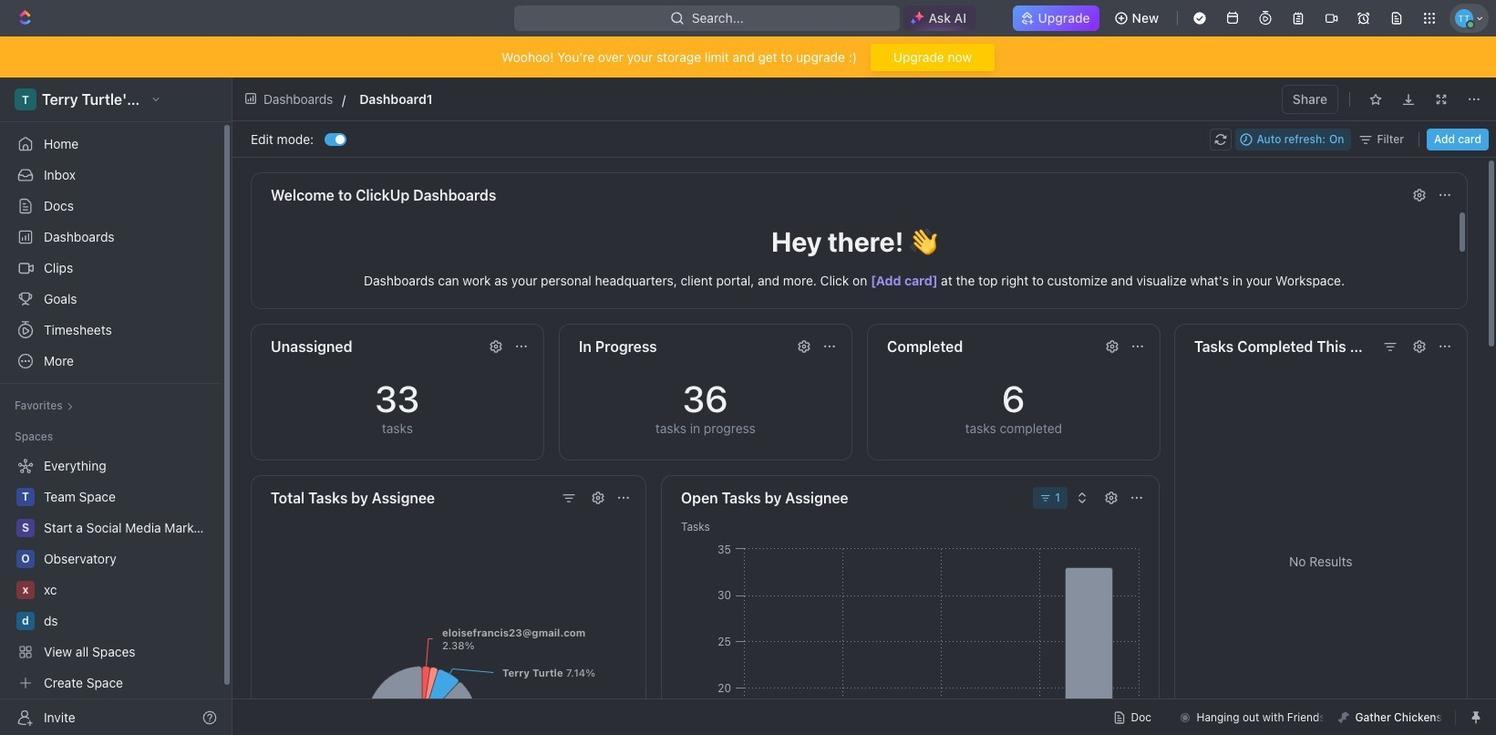 Task type: describe. For each thing, give the bounding box(es) containing it.
tree inside sidebar navigation
[[7, 452, 214, 698]]

observatory, , element
[[16, 550, 35, 568]]



Task type: vqa. For each thing, say whether or not it's contained in the screenshot.
the ds, , element on the bottom of page
yes



Task type: locate. For each thing, give the bounding box(es) containing it.
drumstick bite image
[[1340, 712, 1351, 723]]

None text field
[[360, 88, 747, 110]]

xc, , element
[[16, 581, 35, 599]]

ds, , element
[[16, 612, 35, 630]]

tree
[[7, 452, 214, 698]]

start a social media marketing agency, , element
[[16, 519, 35, 537]]

team space, , element
[[16, 488, 35, 506]]

sidebar navigation
[[0, 78, 236, 735]]

terry turtle's workspace, , element
[[15, 88, 36, 110]]



